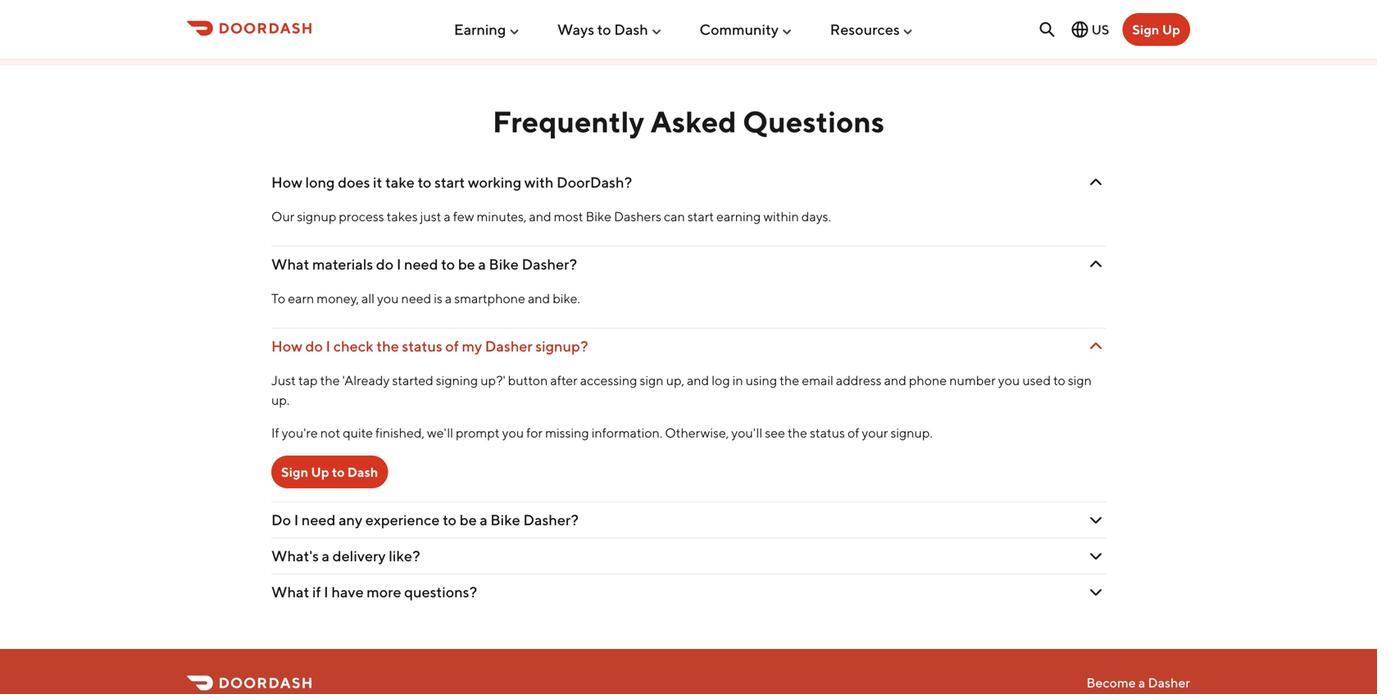 Task type: describe. For each thing, give the bounding box(es) containing it.
see
[[765, 425, 785, 441]]

working
[[468, 174, 522, 191]]

a right is
[[445, 291, 452, 306]]

you're
[[282, 425, 318, 441]]

if
[[312, 584, 321, 601]]

a right become
[[1139, 675, 1146, 691]]

email
[[802, 373, 834, 388]]

questions
[[743, 104, 885, 139]]

ways to dash link
[[558, 14, 663, 45]]

missing
[[545, 425, 589, 441]]

ways to dash
[[558, 21, 648, 38]]

how for how long does it take to start working with doordash?
[[271, 174, 302, 191]]

community link
[[700, 14, 794, 45]]

the right check
[[377, 338, 399, 355]]

sign for sign up
[[1133, 22, 1160, 37]]

bike.
[[553, 291, 580, 306]]

using
[[746, 373, 777, 388]]

resources
[[830, 21, 900, 38]]

how for how do i check the status of my dasher signup?
[[271, 338, 302, 355]]

dasher? for what materials do i need to be a bike dasher?
[[522, 256, 577, 273]]

signup.
[[891, 425, 933, 441]]

to
[[271, 291, 286, 306]]

and left bike.
[[528, 291, 550, 306]]

chevron down image for dasher?
[[1087, 255, 1106, 274]]

my
[[462, 338, 482, 355]]

to right take
[[418, 174, 432, 191]]

money,
[[317, 291, 359, 306]]

sign up
[[1133, 22, 1181, 37]]

do
[[271, 511, 291, 529]]

more
[[367, 584, 401, 601]]

just tap the 'already started signing up?' button after accessing sign up, and log in using the email address and phone number you used to sign up.
[[271, 373, 1092, 408]]

for
[[527, 425, 543, 441]]

number
[[950, 373, 996, 388]]

select a slide to show tab list
[[226, 9, 1151, 23]]

started
[[392, 373, 434, 388]]

0 vertical spatial do
[[376, 256, 394, 273]]

1 horizontal spatial of
[[848, 425, 860, 441]]

2 vertical spatial need
[[302, 511, 336, 529]]

materials
[[312, 256, 373, 273]]

does
[[338, 174, 370, 191]]

become
[[1087, 675, 1136, 691]]

check
[[333, 338, 374, 355]]

1 sign from the left
[[640, 373, 664, 388]]

any
[[339, 511, 363, 529]]

dash inside "link"
[[347, 465, 378, 480]]

to earn money, all you need is a smartphone and bike.
[[271, 291, 585, 306]]

up?'
[[481, 373, 506, 388]]

1 vertical spatial status
[[810, 425, 845, 441]]

otherwise,
[[665, 425, 729, 441]]

to right experience on the left bottom of page
[[443, 511, 457, 529]]

just
[[271, 373, 296, 388]]

like?
[[389, 547, 420, 565]]

chevron down image for what's a delivery like?
[[1087, 547, 1106, 566]]

your
[[862, 425, 888, 441]]

used
[[1023, 373, 1051, 388]]

community
[[700, 21, 779, 38]]

frequently asked questions
[[493, 104, 885, 139]]

signup
[[297, 209, 337, 224]]

a right what's
[[322, 547, 330, 565]]

it
[[373, 174, 382, 191]]

we'll
[[427, 425, 453, 441]]

do i need any experience to be a bike dasher?
[[271, 511, 579, 529]]

take
[[385, 174, 415, 191]]

sign up to dash link
[[271, 456, 388, 489]]

1 vertical spatial need
[[401, 291, 431, 306]]

long
[[305, 174, 335, 191]]

and left the "most"
[[529, 209, 552, 224]]

information.
[[592, 425, 663, 441]]

a up smartphone
[[478, 256, 486, 273]]

0 vertical spatial need
[[404, 256, 438, 273]]

a right experience on the left bottom of page
[[480, 511, 488, 529]]

'already
[[342, 373, 390, 388]]

be for need
[[458, 256, 475, 273]]

doordash?
[[557, 174, 632, 191]]

0 vertical spatial dasher
[[485, 338, 533, 355]]

accessing
[[580, 373, 637, 388]]

after
[[551, 373, 578, 388]]

delivery
[[333, 547, 386, 565]]

sign up to dash
[[281, 465, 378, 480]]

if
[[271, 425, 279, 441]]

chevron down image for do i need any experience to be a bike dasher?
[[1087, 511, 1106, 530]]

just
[[420, 209, 441, 224]]

dashers
[[614, 209, 662, 224]]

us
[[1092, 22, 1110, 37]]

become a dasher
[[1087, 675, 1191, 691]]

phone
[[909, 373, 947, 388]]

bike for what materials do i need to be a bike dasher?
[[489, 256, 519, 273]]

i up the to earn money, all you need is a smartphone and bike.
[[397, 256, 401, 273]]

resources link
[[830, 14, 915, 45]]

questions?
[[404, 584, 477, 601]]

signup?
[[536, 338, 588, 355]]

globe line image
[[1071, 20, 1090, 39]]

quite
[[343, 425, 373, 441]]

minutes,
[[477, 209, 527, 224]]



Task type: locate. For each thing, give the bounding box(es) containing it.
1 horizontal spatial sign
[[1133, 22, 1160, 37]]

bike
[[586, 209, 612, 224], [489, 256, 519, 273], [491, 511, 521, 529]]

4 chevron down image from the top
[[1087, 583, 1106, 602]]

be right experience on the left bottom of page
[[460, 511, 477, 529]]

to inside "link"
[[332, 465, 345, 480]]

finished,
[[376, 425, 425, 441]]

the
[[377, 338, 399, 355], [320, 373, 340, 388], [780, 373, 800, 388], [788, 425, 808, 441]]

you left for on the bottom left of page
[[502, 425, 524, 441]]

2 chevron down image from the top
[[1087, 337, 1106, 356]]

1 vertical spatial dasher?
[[523, 511, 579, 529]]

start right can
[[688, 209, 714, 224]]

up
[[1163, 22, 1181, 37], [311, 465, 329, 480]]

our signup process takes just a few minutes, and most bike dashers can start earning within days.
[[271, 209, 831, 224]]

1 vertical spatial of
[[848, 425, 860, 441]]

1 vertical spatial you
[[999, 373, 1020, 388]]

what's a delivery like?
[[271, 547, 420, 565]]

you right all
[[377, 291, 399, 306]]

dash right ways
[[614, 21, 648, 38]]

a
[[444, 209, 451, 224], [478, 256, 486, 273], [445, 291, 452, 306], [480, 511, 488, 529], [322, 547, 330, 565], [1139, 675, 1146, 691]]

0 horizontal spatial up
[[311, 465, 329, 480]]

1 horizontal spatial do
[[376, 256, 394, 273]]

0 vertical spatial up
[[1163, 22, 1181, 37]]

have
[[332, 584, 364, 601]]

what for what if i have more questions?
[[271, 584, 309, 601]]

2 sign from the left
[[1068, 373, 1092, 388]]

to right ways
[[598, 21, 611, 38]]

be for experience
[[460, 511, 477, 529]]

do right materials on the left of page
[[376, 256, 394, 273]]

up inside sign up button
[[1163, 22, 1181, 37]]

i right if
[[324, 584, 329, 601]]

chevron down image for how long does it take to start working with doordash?
[[1087, 173, 1106, 192]]

0 vertical spatial be
[[458, 256, 475, 273]]

process
[[339, 209, 384, 224]]

can
[[664, 209, 685, 224]]

what up earn
[[271, 256, 309, 273]]

1 vertical spatial up
[[311, 465, 329, 480]]

1 vertical spatial be
[[460, 511, 477, 529]]

1 vertical spatial dash
[[347, 465, 378, 480]]

a left few
[[444, 209, 451, 224]]

1 chevron down image from the top
[[1087, 255, 1106, 274]]

0 horizontal spatial dash
[[347, 465, 378, 480]]

3 chevron down image from the top
[[1087, 547, 1106, 566]]

0 vertical spatial status
[[402, 338, 443, 355]]

1 chevron down image from the top
[[1087, 173, 1106, 192]]

0 horizontal spatial do
[[305, 338, 323, 355]]

need left is
[[401, 291, 431, 306]]

1 horizontal spatial dash
[[614, 21, 648, 38]]

if you're not quite finished, we'll prompt you for missing information. otherwise, you'll see the status of your signup.
[[271, 425, 933, 441]]

become a dasher link
[[1087, 675, 1191, 691]]

i
[[397, 256, 401, 273], [326, 338, 331, 355], [294, 511, 299, 529], [324, 584, 329, 601]]

is
[[434, 291, 443, 306]]

1 horizontal spatial up
[[1163, 22, 1181, 37]]

log
[[712, 373, 730, 388]]

1 what from the top
[[271, 256, 309, 273]]

2 chevron down image from the top
[[1087, 511, 1106, 530]]

1 vertical spatial dasher
[[1148, 675, 1191, 691]]

0 horizontal spatial status
[[402, 338, 443, 355]]

dasher? for do i need any experience to be a bike dasher?
[[523, 511, 579, 529]]

1 horizontal spatial dasher
[[1148, 675, 1191, 691]]

1 vertical spatial what
[[271, 584, 309, 601]]

2 vertical spatial you
[[502, 425, 524, 441]]

1 vertical spatial chevron down image
[[1087, 337, 1106, 356]]

1 vertical spatial bike
[[489, 256, 519, 273]]

1 how from the top
[[271, 174, 302, 191]]

1 horizontal spatial start
[[688, 209, 714, 224]]

smartphone
[[454, 291, 526, 306]]

earning
[[717, 209, 761, 224]]

what left if
[[271, 584, 309, 601]]

our
[[271, 209, 295, 224]]

chevron down image for what if i have more questions?
[[1087, 583, 1106, 602]]

how up just
[[271, 338, 302, 355]]

sign inside "link"
[[281, 465, 308, 480]]

0 horizontal spatial dasher
[[485, 338, 533, 355]]

ways
[[558, 21, 595, 38]]

1 vertical spatial sign
[[281, 465, 308, 480]]

start
[[435, 174, 465, 191], [688, 209, 714, 224]]

0 vertical spatial what
[[271, 256, 309, 273]]

what's
[[271, 547, 319, 565]]

you left used
[[999, 373, 1020, 388]]

up for sign up to dash
[[311, 465, 329, 480]]

how do i check the status of my dasher signup?
[[271, 338, 588, 355]]

to
[[598, 21, 611, 38], [418, 174, 432, 191], [441, 256, 455, 273], [1054, 373, 1066, 388], [332, 465, 345, 480], [443, 511, 457, 529]]

sign left up,
[[640, 373, 664, 388]]

button
[[508, 373, 548, 388]]

the right 'tap'
[[320, 373, 340, 388]]

know before you go region
[[226, 9, 1151, 23]]

1 horizontal spatial you
[[502, 425, 524, 441]]

2 what from the top
[[271, 584, 309, 601]]

what for what materials do i need to be a bike dasher?
[[271, 256, 309, 273]]

signing
[[436, 373, 478, 388]]

0 vertical spatial of
[[446, 338, 459, 355]]

1 vertical spatial how
[[271, 338, 302, 355]]

tap
[[298, 373, 318, 388]]

sign
[[1133, 22, 1160, 37], [281, 465, 308, 480]]

2 horizontal spatial you
[[999, 373, 1020, 388]]

you'll
[[732, 425, 763, 441]]

0 vertical spatial bike
[[586, 209, 612, 224]]

sign up button
[[1123, 13, 1191, 46]]

not
[[320, 425, 340, 441]]

to up is
[[441, 256, 455, 273]]

sign inside button
[[1133, 22, 1160, 37]]

earning link
[[454, 14, 521, 45]]

of left your
[[848, 425, 860, 441]]

up,
[[666, 373, 685, 388]]

sign right used
[[1068, 373, 1092, 388]]

0 vertical spatial you
[[377, 291, 399, 306]]

to inside just tap the 'already started signing up?' button after accessing sign up, and log in using the email address and phone number you used to sign up.
[[1054, 373, 1066, 388]]

takes
[[387, 209, 418, 224]]

0 horizontal spatial sign
[[281, 465, 308, 480]]

sign down you're on the bottom of page
[[281, 465, 308, 480]]

and left phone
[[884, 373, 907, 388]]

you
[[377, 291, 399, 306], [999, 373, 1020, 388], [502, 425, 524, 441]]

0 horizontal spatial sign
[[640, 373, 664, 388]]

start up few
[[435, 174, 465, 191]]

the right the see
[[788, 425, 808, 441]]

dasher right become
[[1148, 675, 1191, 691]]

sign right us
[[1133, 22, 1160, 37]]

experience
[[366, 511, 440, 529]]

up.
[[271, 393, 290, 408]]

status left your
[[810, 425, 845, 441]]

do up 'tap'
[[305, 338, 323, 355]]

the right 'using'
[[780, 373, 800, 388]]

what if i have more questions?
[[271, 584, 477, 601]]

to right used
[[1054, 373, 1066, 388]]

within
[[764, 209, 799, 224]]

i left check
[[326, 338, 331, 355]]

0 horizontal spatial you
[[377, 291, 399, 306]]

prompt
[[456, 425, 500, 441]]

with
[[525, 174, 554, 191]]

2 vertical spatial bike
[[491, 511, 521, 529]]

sign for sign up to dash
[[281, 465, 308, 480]]

days.
[[802, 209, 831, 224]]

dasher
[[485, 338, 533, 355], [1148, 675, 1191, 691]]

how long does it take to start working with doordash?
[[271, 174, 632, 191]]

bike for do i need any experience to be a bike dasher?
[[491, 511, 521, 529]]

in
[[733, 373, 743, 388]]

up right us
[[1163, 22, 1181, 37]]

frequently
[[493, 104, 645, 139]]

up for sign up
[[1163, 22, 1181, 37]]

of
[[446, 338, 459, 355], [848, 425, 860, 441]]

1 horizontal spatial sign
[[1068, 373, 1092, 388]]

dasher?
[[522, 256, 577, 273], [523, 511, 579, 529]]

0 vertical spatial dasher?
[[522, 256, 577, 273]]

0 vertical spatial chevron down image
[[1087, 255, 1106, 274]]

chevron down image for signup?
[[1087, 337, 1106, 356]]

status up started
[[402, 338, 443, 355]]

dasher right my
[[485, 338, 533, 355]]

need left the any
[[302, 511, 336, 529]]

few
[[453, 209, 474, 224]]

most
[[554, 209, 583, 224]]

earn
[[288, 291, 314, 306]]

1 vertical spatial do
[[305, 338, 323, 355]]

0 vertical spatial sign
[[1133, 22, 1160, 37]]

all
[[362, 291, 375, 306]]

up inside sign up to dash "link"
[[311, 465, 329, 480]]

of left my
[[446, 338, 459, 355]]

chevron down image
[[1087, 173, 1106, 192], [1087, 511, 1106, 530], [1087, 547, 1106, 566], [1087, 583, 1106, 602]]

0 vertical spatial how
[[271, 174, 302, 191]]

asked
[[651, 104, 737, 139]]

address
[[836, 373, 882, 388]]

1 horizontal spatial status
[[810, 425, 845, 441]]

what materials do i need to be a bike dasher?
[[271, 256, 577, 273]]

0 vertical spatial dash
[[614, 21, 648, 38]]

and right up,
[[687, 373, 709, 388]]

0 horizontal spatial of
[[446, 338, 459, 355]]

to down not
[[332, 465, 345, 480]]

2 how from the top
[[271, 338, 302, 355]]

need
[[404, 256, 438, 273], [401, 291, 431, 306], [302, 511, 336, 529]]

dash down the 'quite'
[[347, 465, 378, 480]]

and
[[529, 209, 552, 224], [528, 291, 550, 306], [687, 373, 709, 388], [884, 373, 907, 388]]

chevron down image
[[1087, 255, 1106, 274], [1087, 337, 1106, 356]]

need up the to earn money, all you need is a smartphone and bike.
[[404, 256, 438, 273]]

you inside just tap the 'already started signing up?' button after accessing sign up, and log in using the email address and phone number you used to sign up.
[[999, 373, 1020, 388]]

be
[[458, 256, 475, 273], [460, 511, 477, 529]]

i right do
[[294, 511, 299, 529]]

0 horizontal spatial start
[[435, 174, 465, 191]]

0 vertical spatial start
[[435, 174, 465, 191]]

up down not
[[311, 465, 329, 480]]

how left "long"
[[271, 174, 302, 191]]

earning
[[454, 21, 506, 38]]

be up smartphone
[[458, 256, 475, 273]]

1 vertical spatial start
[[688, 209, 714, 224]]

do
[[376, 256, 394, 273], [305, 338, 323, 355]]



Task type: vqa. For each thing, say whether or not it's contained in the screenshot.
topmost Up
yes



